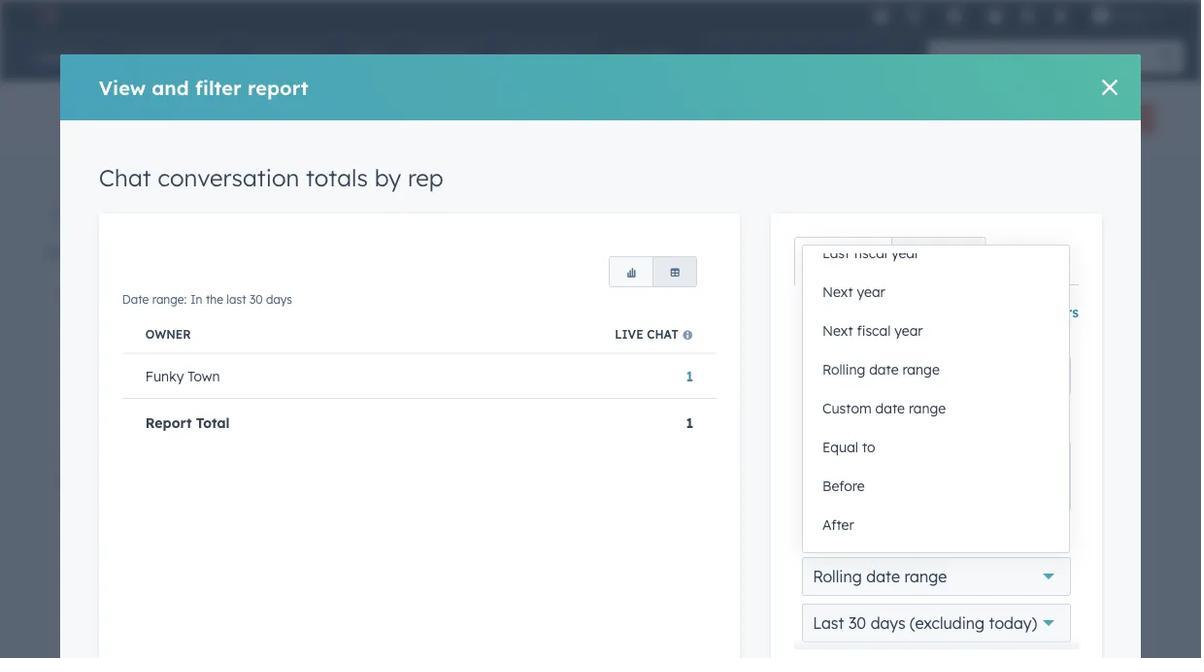Task type: vqa. For each thing, say whether or not it's contained in the screenshot.
banner at the top
no



Task type: describe. For each thing, give the bounding box(es) containing it.
1 button
[[686, 368, 694, 385]]

date inside conversations close date
[[558, 212, 584, 227]]

funky
[[1114, 7, 1147, 23]]

chat for chat conversation average first response time by rep date range:
[[58, 472, 95, 491]]

close
[[523, 212, 554, 227]]

upgrade image
[[873, 8, 890, 26]]

settings image
[[1020, 8, 1037, 26]]

conversation for chat conversation totals by rep date range: in the last 30 days
[[100, 285, 201, 305]]

filters
[[823, 253, 864, 270]]

create
[[739, 111, 775, 126]]

search
[[813, 366, 864, 386]]

conversation for chat conversation totals by rep
[[158, 164, 300, 193]]

chat conversation average first response time by rep element
[[47, 459, 597, 659]]

to
[[863, 439, 876, 456]]

conversation for chat conversation average first response time by rep date range:
[[100, 472, 201, 491]]

town
[[188, 368, 220, 385]]

conversations close date
[[523, 198, 606, 227]]

total for town
[[196, 415, 230, 432]]

conversations inside count of conversations button
[[989, 345, 1093, 360]]

add
[[1068, 111, 1090, 126]]

view
[[99, 76, 146, 100]]

test-url
[[641, 386, 687, 403]]

owner inside conversations owner
[[90, 212, 128, 227]]

share button
[[963, 103, 1040, 134]]

last for last 30 days (excluding today)
[[813, 614, 845, 633]]

30 down id
[[250, 293, 263, 307]]

facebook
[[822, 483, 879, 498]]

by for chat conversation totals by url
[[814, 285, 833, 305]]

group inside chat conversation totals by rep dialog
[[609, 257, 698, 288]]

dashboard
[[726, 203, 801, 220]]

create dashboard
[[739, 111, 838, 126]]

after
[[823, 517, 855, 534]]

chat overview
[[72, 105, 216, 130]]

count of conversations
[[924, 345, 1093, 360]]

filters for reset filters
[[1040, 305, 1079, 322]]

next for next year
[[823, 284, 854, 301]]

(excluding
[[910, 614, 985, 633]]

next year
[[823, 284, 886, 301]]

in inside chat conversation totals by url element
[[686, 311, 698, 325]]

chat conversation totals by url element
[[606, 272, 1156, 635]]

next for next fiscal year
[[823, 323, 854, 340]]

totals for chat conversation totals by rep date range: in the last 30 days
[[205, 285, 250, 305]]

agent
[[336, 212, 371, 227]]

next year button
[[803, 273, 1070, 312]]

rolling date range button
[[803, 557, 1072, 596]]

by inside chat conversation average first response time by rep date range:
[[424, 472, 443, 491]]

first inside chat conversation average first response time by rep date range:
[[274, 472, 306, 491]]

next fiscal year button
[[803, 312, 1070, 351]]

chat for chat overview
[[72, 105, 118, 130]]

share
[[980, 111, 1011, 126]]

equal to button
[[803, 428, 1070, 467]]

after button
[[803, 506, 1070, 545]]

1 vertical spatial live
[[822, 453, 846, 468]]

next fiscal year
[[823, 323, 923, 340]]

30 inside chat conversation totals by rep date range: in the last 30 days
[[186, 311, 199, 325]]

facebook messenger
[[822, 483, 945, 498]]

conversations for thread
[[213, 198, 297, 212]]

id
[[258, 212, 273, 227]]

date inside button
[[870, 361, 899, 378]]

about
[[920, 253, 959, 270]]

response inside chat conversation average first response time by rep date range:
[[310, 472, 380, 491]]

range inside button
[[909, 400, 946, 417]]

year for next fiscal year
[[895, 323, 923, 340]]

range down facebook
[[839, 533, 878, 550]]

funky town
[[146, 368, 220, 385]]

last 30 days (excluding today)
[[813, 614, 1038, 633]]

about link
[[892, 239, 986, 285]]

conversations for agent
[[336, 198, 420, 212]]

rolling date range button
[[803, 351, 1070, 390]]

interactive chart image for rep
[[58, 329, 585, 437]]

conversations owner
[[90, 198, 174, 227]]

view and filter report
[[99, 76, 309, 100]]

reset filters
[[999, 305, 1079, 322]]

custom date range
[[823, 400, 946, 417]]

rolling date range inside popup button
[[813, 567, 947, 587]]

in inside chat conversation totals by rep date range: in the last 30 days
[[127, 311, 139, 325]]

tab list inside chat conversation totals by rep dialog
[[795, 238, 987, 286]]

range: inside chat conversation totals by rep dialog
[[152, 293, 187, 307]]

chat overview button
[[72, 103, 242, 132]]

report total for town
[[146, 415, 230, 432]]

range: inside chat conversation totals by rep date range: in the last 30 days
[[88, 311, 123, 325]]

range: inside chat conversation average first response time by rep date range:
[[88, 497, 123, 512]]

in inside chat conversation totals by rep dialog
[[191, 293, 203, 307]]

date inside button
[[876, 400, 905, 417]]

date range: in the last 30 days inside chat conversation totals by url element
[[618, 311, 788, 325]]

equal
[[823, 439, 859, 456]]

report for funky
[[146, 415, 192, 432]]

marketplaces image
[[946, 9, 964, 26]]

last inside chat conversation totals by rep dialog
[[227, 293, 246, 307]]

actions button
[[866, 103, 952, 134]]

rep for chat conversation totals by rep
[[408, 164, 444, 193]]

thread
[[213, 212, 255, 227]]

report total for url
[[641, 433, 725, 450]]

last for last fiscal year
[[823, 245, 850, 262]]

marketplaces button
[[934, 0, 975, 31]]

by for chat conversation totals by rep date range: in the last 30 days
[[254, 285, 274, 305]]

test-
[[641, 386, 671, 403]]

chat conversation totals by rep
[[99, 164, 444, 193]]

chat conversation average first response time by rep date range:
[[58, 472, 474, 512]]

custom
[[823, 400, 872, 417]]

Search HubSpot search field
[[929, 41, 1167, 74]]

search button
[[1151, 41, 1184, 74]]

response inside conversations agent first response time
[[401, 212, 454, 227]]

30 inside chat conversation totals by url element
[[745, 311, 759, 325]]

count
[[924, 345, 966, 360]]

chat for chat conversation totals by rep
[[99, 164, 151, 193]]

url
[[838, 285, 870, 305]]

manage
[[47, 244, 102, 261]]

manage dashboards button
[[47, 241, 186, 264]]

notifications image
[[1052, 9, 1070, 26]]

today)
[[990, 614, 1038, 633]]

rep for chat conversation totals by rep date range: in the last 30 days
[[278, 285, 304, 305]]

chat conversation totals by rep date range: in the last 30 days
[[58, 285, 304, 325]]

funky town image
[[1093, 7, 1110, 24]]

report for test-
[[641, 433, 687, 450]]

1 vertical spatial live chat
[[822, 453, 877, 468]]

dashboard
[[779, 111, 838, 126]]

reset
[[999, 305, 1036, 322]]

filter
[[195, 76, 242, 100]]

funky menu
[[867, 0, 1178, 31]]

filters link
[[796, 239, 892, 285]]

date range: in the last 30 days inside chat conversation totals by rep dialog
[[122, 293, 292, 307]]

dashboard filters
[[726, 203, 844, 220]]

date range
[[803, 533, 878, 550]]



Task type: locate. For each thing, give the bounding box(es) containing it.
0 horizontal spatial response
[[310, 472, 380, 491]]

totals for chat conversation totals by rep
[[306, 164, 368, 193]]

filters for dashboard filters
[[805, 203, 844, 220]]

30 up funky town
[[186, 311, 199, 325]]

the inside chat conversation totals by url element
[[701, 311, 719, 325]]

1 1 from the top
[[686, 368, 694, 385]]

last up "next year"
[[823, 245, 850, 262]]

filters right reset
[[1040, 305, 1079, 322]]

chat
[[72, 105, 118, 130], [99, 164, 151, 193], [58, 285, 95, 305], [618, 285, 655, 305], [647, 327, 679, 342], [850, 453, 877, 468], [58, 472, 95, 491]]

1 horizontal spatial date range: in the last 30 days
[[618, 311, 788, 325]]

0 vertical spatial url
[[693, 345, 717, 360]]

0 vertical spatial year
[[892, 245, 920, 262]]

range down search popup button
[[909, 400, 946, 417]]

report down test-url
[[641, 433, 687, 450]]

1 horizontal spatial in
[[191, 293, 203, 307]]

rolling up custom
[[823, 361, 866, 378]]

interactive chart image inside chat conversation average first response time by rep 'element'
[[58, 516, 585, 659]]

2 horizontal spatial owner
[[803, 332, 846, 349]]

1 horizontal spatial report
[[641, 433, 687, 450]]

0 vertical spatial total
[[196, 415, 230, 432]]

1 vertical spatial report
[[1093, 111, 1127, 126]]

range up last 30 days (excluding today)
[[905, 567, 947, 587]]

total
[[196, 415, 230, 432], [692, 433, 725, 450]]

by
[[375, 164, 401, 193], [254, 285, 274, 305], [814, 285, 833, 305], [424, 472, 443, 491]]

fiscal for last
[[854, 245, 888, 262]]

custom date range button
[[803, 390, 1070, 428]]

search image
[[1161, 51, 1175, 64]]

2 horizontal spatial in
[[686, 311, 698, 325]]

and
[[152, 76, 189, 100]]

upgrade link
[[869, 5, 894, 26]]

year down next year button
[[895, 323, 923, 340]]

hubspot image
[[35, 4, 58, 27]]

conversation
[[158, 164, 300, 193], [100, 285, 201, 305], [659, 285, 760, 305], [100, 472, 201, 491]]

before
[[823, 478, 865, 495]]

1 horizontal spatial total
[[692, 433, 725, 450]]

1 vertical spatial report total
[[641, 433, 725, 450]]

2 horizontal spatial totals
[[765, 285, 809, 305]]

report total down funky town
[[146, 415, 230, 432]]

source url
[[641, 345, 717, 360]]

1 vertical spatial rolling
[[813, 567, 862, 587]]

average
[[205, 472, 270, 491]]

0 vertical spatial rolling
[[823, 361, 866, 378]]

1 interactive chart image from the top
[[58, 329, 585, 437]]

last down thread
[[227, 293, 246, 307]]

year
[[892, 245, 920, 262], [857, 284, 886, 301], [895, 323, 923, 340]]

range:
[[152, 293, 187, 307], [88, 311, 123, 325], [648, 311, 682, 325], [88, 497, 123, 512]]

notifications button
[[1044, 0, 1077, 31]]

source for source url
[[641, 345, 690, 360]]

2 horizontal spatial last
[[722, 311, 742, 325]]

1 vertical spatial response
[[310, 472, 380, 491]]

time inside chat conversation average first response time by rep date range:
[[385, 472, 420, 491]]

1 vertical spatial rolling date range
[[813, 567, 947, 587]]

rolling date range down date range
[[813, 567, 947, 587]]

rep inside dialog
[[408, 164, 444, 193]]

0 horizontal spatial first
[[274, 472, 306, 491]]

tab list
[[795, 238, 987, 286]]

1 vertical spatial first
[[274, 472, 306, 491]]

conversations
[[90, 198, 174, 212], [213, 198, 297, 212], [336, 198, 420, 212], [523, 198, 606, 212], [989, 345, 1093, 360]]

0 vertical spatial last
[[823, 245, 850, 262]]

url for source url
[[693, 345, 717, 360]]

total inside dialog
[[196, 415, 230, 432]]

0 vertical spatial response
[[401, 212, 454, 227]]

conversations inside conversations agent first response time
[[336, 198, 420, 212]]

range
[[903, 361, 940, 378], [909, 400, 946, 417], [839, 533, 878, 550], [905, 567, 947, 587]]

source up 1 "button"
[[641, 345, 690, 360]]

live up source url
[[615, 327, 644, 342]]

filters inside 'dashboard filters' button
[[805, 203, 844, 220]]

2 horizontal spatial rep
[[448, 472, 474, 491]]

1 horizontal spatial source
[[803, 418, 849, 435]]

2 vertical spatial rep
[[448, 472, 474, 491]]

1 horizontal spatial url
[[693, 345, 717, 360]]

0 horizontal spatial live
[[615, 327, 644, 342]]

rep
[[408, 164, 444, 193], [278, 285, 304, 305], [448, 472, 474, 491]]

url for test-url
[[671, 386, 687, 403]]

rolling down date range
[[813, 567, 862, 587]]

1 horizontal spatial time
[[457, 212, 483, 227]]

0 vertical spatial next
[[823, 284, 854, 301]]

the up town
[[206, 293, 223, 307]]

help image
[[987, 9, 1004, 26]]

report total down test-url
[[641, 433, 725, 450]]

0 horizontal spatial total
[[196, 415, 230, 432]]

range: inside chat conversation totals by url element
[[648, 311, 682, 325]]

0 vertical spatial report
[[248, 76, 309, 100]]

1 horizontal spatial last
[[227, 293, 246, 307]]

days inside chat conversation totals by rep date range: in the last 30 days
[[202, 311, 228, 325]]

0 vertical spatial source
[[641, 345, 690, 360]]

1 vertical spatial time
[[385, 472, 420, 491]]

0 horizontal spatial report
[[146, 415, 192, 432]]

1 vertical spatial date range: in the last 30 days
[[618, 311, 788, 325]]

totals left url
[[765, 285, 809, 305]]

year up next year button
[[892, 245, 920, 262]]

conversation up thread
[[158, 164, 300, 193]]

0 horizontal spatial report
[[248, 76, 309, 100]]

date inside chat conversation totals by rep date range: in the last 30 days
[[58, 311, 85, 325]]

1 horizontal spatial live
[[822, 453, 846, 468]]

tab list containing filters
[[795, 238, 987, 286]]

0 horizontal spatial rep
[[278, 285, 304, 305]]

dashboards
[[106, 244, 186, 261]]

owner for source
[[803, 332, 846, 349]]

last inside button
[[823, 245, 850, 262]]

0 vertical spatial time
[[457, 212, 483, 227]]

1 horizontal spatial totals
[[306, 164, 368, 193]]

date inside popup button
[[867, 567, 901, 587]]

total down town
[[196, 415, 230, 432]]

chat for chat conversation totals by url
[[618, 285, 655, 305]]

report
[[146, 415, 192, 432], [641, 433, 687, 450]]

range down count at the right of page
[[903, 361, 940, 378]]

chat inside chat conversation average first response time by rep date range:
[[58, 472, 95, 491]]

1 horizontal spatial first
[[374, 212, 398, 227]]

funky button
[[1081, 0, 1177, 31]]

1 horizontal spatial the
[[206, 293, 223, 307]]

1 horizontal spatial report
[[1093, 111, 1127, 126]]

report down funky in the left bottom of the page
[[146, 415, 192, 432]]

rolling inside button
[[823, 361, 866, 378]]

last inside popup button
[[813, 614, 845, 633]]

report right 'filter'
[[248, 76, 309, 100]]

1
[[686, 368, 694, 385], [686, 415, 694, 432]]

None button
[[609, 257, 654, 288], [653, 257, 698, 288], [609, 257, 654, 288], [653, 257, 698, 288]]

fiscal
[[854, 245, 888, 262], [857, 323, 891, 340]]

report total inside chat conversation totals by url element
[[641, 433, 725, 450]]

source inside chat conversation totals by url element
[[641, 345, 690, 360]]

first
[[374, 212, 398, 227], [274, 472, 306, 491]]

0 horizontal spatial source
[[641, 345, 690, 360]]

fiscal down beta
[[854, 245, 888, 262]]

0 horizontal spatial date range: in the last 30 days
[[122, 293, 292, 307]]

2 interactive chart image from the top
[[58, 516, 585, 659]]

total for url
[[692, 433, 725, 450]]

date down date range
[[867, 567, 901, 587]]

filters left beta
[[805, 203, 844, 220]]

0 horizontal spatial time
[[385, 472, 420, 491]]

interactive chart image for response
[[58, 516, 585, 659]]

report inside chat conversation totals by rep dialog
[[146, 415, 192, 432]]

messenger
[[883, 483, 945, 498]]

days up town
[[202, 311, 228, 325]]

1 vertical spatial next
[[823, 323, 854, 340]]

before button
[[803, 467, 1070, 506]]

0 vertical spatial first
[[374, 212, 398, 227]]

report down close image
[[1093, 111, 1127, 126]]

days inside popup button
[[871, 614, 906, 633]]

live chat up before
[[822, 453, 877, 468]]

of
[[969, 345, 986, 360]]

1 horizontal spatial rep
[[408, 164, 444, 193]]

conversation inside dialog
[[158, 164, 300, 193]]

hubspot link
[[23, 4, 73, 27]]

conversations for owner
[[90, 198, 174, 212]]

last fiscal year
[[823, 245, 920, 262]]

conversation down dashboards at the top left of the page
[[100, 285, 201, 305]]

create dashboard button
[[722, 103, 855, 134]]

report inside chat conversation totals by rep dialog
[[248, 76, 309, 100]]

rep inside chat conversation totals by rep date range: in the last 30 days
[[278, 285, 304, 305]]

by for chat conversation totals by rep
[[375, 164, 401, 193]]

0 vertical spatial interactive chart image
[[58, 329, 585, 437]]

last down chat conversation totals by url
[[722, 311, 742, 325]]

add report button
[[1051, 103, 1155, 134]]

live chat up source url
[[615, 327, 679, 342]]

chat inside chat conversation totals by rep date range: in the last 30 days
[[58, 285, 95, 305]]

date right custom
[[876, 400, 905, 417]]

year for last fiscal year
[[892, 245, 920, 262]]

0 horizontal spatial report total
[[146, 415, 230, 432]]

close image
[[1103, 80, 1118, 96]]

interactive chart image inside chat conversation totals by rep element
[[58, 329, 585, 437]]

first inside conversations agent first response time
[[374, 212, 398, 227]]

funky
[[146, 368, 184, 385]]

the inside chat conversation totals by rep dialog
[[206, 293, 223, 307]]

live up before
[[822, 453, 846, 468]]

1 vertical spatial total
[[692, 433, 725, 450]]

url
[[693, 345, 717, 360], [671, 386, 687, 403]]

year down the last fiscal year
[[857, 284, 886, 301]]

1 horizontal spatial report total
[[641, 433, 725, 450]]

0 horizontal spatial live chat
[[615, 327, 679, 342]]

next down url
[[823, 323, 854, 340]]

by inside dialog
[[375, 164, 401, 193]]

1 vertical spatial report
[[641, 433, 687, 450]]

report total inside chat conversation totals by rep dialog
[[146, 415, 230, 432]]

calling icon button
[[898, 3, 931, 28]]

1 horizontal spatial live chat
[[822, 453, 877, 468]]

1 vertical spatial filters
[[1040, 305, 1079, 322]]

settings link
[[1016, 5, 1040, 26]]

beta
[[860, 206, 886, 218]]

date right close
[[558, 212, 584, 227]]

group
[[609, 257, 698, 288]]

chat overview banner
[[47, 97, 1155, 134]]

0 vertical spatial date range: in the last 30 days
[[122, 293, 292, 307]]

30
[[250, 293, 263, 307], [186, 311, 199, 325], [745, 311, 759, 325], [849, 614, 867, 633]]

last up funky in the left bottom of the page
[[163, 311, 182, 325]]

search button
[[803, 356, 1072, 395]]

help button
[[979, 0, 1012, 31]]

rolling
[[823, 361, 866, 378], [813, 567, 862, 587]]

last 30 days (excluding today) button
[[803, 604, 1072, 643]]

response
[[401, 212, 454, 227], [310, 472, 380, 491]]

0 vertical spatial report
[[146, 415, 192, 432]]

in down dashboards at the top left of the page
[[127, 311, 139, 325]]

fiscal for next
[[857, 323, 891, 340]]

range inside button
[[903, 361, 940, 378]]

count of conversations button
[[802, 329, 1144, 372]]

1 horizontal spatial owner
[[146, 327, 191, 342]]

0 horizontal spatial filters
[[805, 203, 844, 220]]

by inside chat conversation totals by rep date range: in the last 30 days
[[254, 285, 274, 305]]

totals inside dialog
[[306, 164, 368, 193]]

0 horizontal spatial totals
[[205, 285, 250, 305]]

chat conversation totals by rep dialog
[[60, 55, 1142, 659]]

rolling inside popup button
[[813, 567, 862, 587]]

30 down date range
[[849, 614, 867, 633]]

days inside chat conversation totals by url element
[[762, 311, 788, 325]]

1 vertical spatial rep
[[278, 285, 304, 305]]

conversation left the average
[[100, 472, 201, 491]]

0 horizontal spatial the
[[142, 311, 159, 325]]

source for source
[[803, 418, 849, 435]]

conversations agent first response time
[[336, 198, 483, 227]]

url down 1 "button"
[[671, 386, 687, 403]]

rolling date range up "custom date range"
[[823, 361, 940, 378]]

dashboard filters button
[[705, 200, 844, 225]]

date inside chat conversation totals by url element
[[618, 311, 645, 325]]

1 vertical spatial fiscal
[[857, 323, 891, 340]]

1 vertical spatial last
[[813, 614, 845, 633]]

date range: in the last 30 days
[[122, 293, 292, 307], [618, 311, 788, 325]]

0 vertical spatial fiscal
[[854, 245, 888, 262]]

totals up agent
[[306, 164, 368, 193]]

1 down source url
[[686, 368, 694, 385]]

interactive chart image
[[58, 329, 585, 437], [58, 516, 585, 659]]

add report
[[1068, 111, 1127, 126]]

next down filters
[[823, 284, 854, 301]]

manage dashboards
[[47, 244, 186, 261]]

0 horizontal spatial url
[[671, 386, 687, 403]]

1 horizontal spatial response
[[401, 212, 454, 227]]

days down chat conversation totals by url
[[762, 311, 788, 325]]

owner up 'manage dashboards' at the left of page
[[90, 212, 128, 227]]

2 1 from the top
[[686, 415, 694, 432]]

1 vertical spatial 1
[[686, 415, 694, 432]]

1 vertical spatial url
[[671, 386, 687, 403]]

first right agent
[[374, 212, 398, 227]]

days left (excluding
[[871, 614, 906, 633]]

first right the average
[[274, 472, 306, 491]]

the down chat conversation totals by url
[[701, 311, 719, 325]]

conversation up source url
[[659, 285, 760, 305]]

30 down chat conversation totals by url
[[745, 311, 759, 325]]

in
[[191, 293, 203, 307], [127, 311, 139, 325], [686, 311, 698, 325]]

date inside chat conversation average first response time by rep date range:
[[58, 497, 85, 512]]

source up equal
[[803, 418, 849, 435]]

fiscal down url
[[857, 323, 891, 340]]

last fiscal year button
[[803, 234, 1070, 273]]

conversations thread id
[[213, 198, 297, 227]]

totals for chat conversation totals by url
[[765, 285, 809, 305]]

0 vertical spatial live chat
[[615, 327, 679, 342]]

2 next from the top
[[823, 323, 854, 340]]

chat conversation totals by url
[[618, 285, 870, 305]]

last inside chat conversation totals by url element
[[722, 311, 742, 325]]

source
[[641, 345, 690, 360], [803, 418, 849, 435]]

0 horizontal spatial owner
[[90, 212, 128, 227]]

conversation inside chat conversation average first response time by rep date range:
[[100, 472, 201, 491]]

source inside chat conversation totals by rep dialog
[[803, 418, 849, 435]]

actions
[[883, 111, 923, 126]]

filters inside reset filters button
[[1040, 305, 1079, 322]]

report
[[248, 76, 309, 100], [1093, 111, 1127, 126]]

owner down chat conversation totals by rep date range: in the last 30 days
[[146, 327, 191, 342]]

0 horizontal spatial last
[[163, 311, 182, 325]]

conversation inside chat conversation totals by rep date range: in the last 30 days
[[100, 285, 201, 305]]

report inside chat conversation totals by url element
[[641, 433, 687, 450]]

the
[[206, 293, 223, 307], [142, 311, 159, 325], [701, 311, 719, 325]]

1 vertical spatial interactive chart image
[[58, 516, 585, 659]]

last inside chat conversation totals by rep date range: in the last 30 days
[[163, 311, 182, 325]]

equal to
[[823, 439, 876, 456]]

1 horizontal spatial filters
[[1040, 305, 1079, 322]]

the up funky in the left bottom of the page
[[142, 311, 159, 325]]

filters
[[805, 203, 844, 220], [1040, 305, 1079, 322]]

date
[[122, 293, 149, 307], [58, 311, 85, 325], [618, 311, 645, 325], [58, 497, 85, 512], [803, 533, 835, 550]]

0 horizontal spatial in
[[127, 311, 139, 325]]

totals inside chat conversation totals by rep date range: in the last 30 days
[[205, 285, 250, 305]]

overview
[[124, 105, 216, 130]]

range inside popup button
[[905, 567, 947, 587]]

0 vertical spatial report total
[[146, 415, 230, 432]]

0 vertical spatial filters
[[805, 203, 844, 220]]

rolling date range inside button
[[823, 361, 940, 378]]

reset filters button
[[999, 302, 1079, 325]]

time inside conversations agent first response time
[[457, 212, 483, 227]]

30 inside popup button
[[849, 614, 867, 633]]

owner up the search
[[803, 332, 846, 349]]

chat inside popup button
[[72, 105, 118, 130]]

0 vertical spatial rep
[[408, 164, 444, 193]]

1 next from the top
[[823, 284, 854, 301]]

date range: in the last 30 days up source url
[[618, 311, 788, 325]]

live chat
[[615, 327, 679, 342], [822, 453, 877, 468]]

1 vertical spatial year
[[857, 284, 886, 301]]

0 vertical spatial live
[[615, 327, 644, 342]]

owner
[[90, 212, 128, 227], [146, 327, 191, 342], [803, 332, 846, 349]]

chat conversation totals by rep element
[[47, 272, 597, 449]]

the inside chat conversation totals by rep date range: in the last 30 days
[[142, 311, 159, 325]]

last down date range
[[813, 614, 845, 633]]

rolling date range
[[823, 361, 940, 378], [813, 567, 947, 587]]

calling icon image
[[905, 8, 923, 25]]

report inside popup button
[[1093, 111, 1127, 126]]

in up source url
[[686, 311, 698, 325]]

2 horizontal spatial the
[[701, 311, 719, 325]]

chat for chat conversation totals by rep date range: in the last 30 days
[[58, 285, 95, 305]]

2 vertical spatial year
[[895, 323, 923, 340]]

0 vertical spatial 1
[[686, 368, 694, 385]]

in up town
[[191, 293, 203, 307]]

days down id
[[266, 293, 292, 307]]

last
[[823, 245, 850, 262], [813, 614, 845, 633]]

conversations for close
[[523, 198, 606, 212]]

owner for report total
[[146, 327, 191, 342]]

0 vertical spatial rolling date range
[[823, 361, 940, 378]]

conversation for chat conversation totals by url
[[659, 285, 760, 305]]

1 vertical spatial source
[[803, 418, 849, 435]]

date range: in the last 30 days up town
[[122, 293, 292, 307]]

rep inside chat conversation average first response time by rep date range:
[[448, 472, 474, 491]]

total down 1 "button"
[[692, 433, 725, 450]]

totals down thread
[[205, 285, 250, 305]]

date up "custom date range"
[[870, 361, 899, 378]]

1 down test-url
[[686, 415, 694, 432]]

url up 1 "button"
[[693, 345, 717, 360]]



